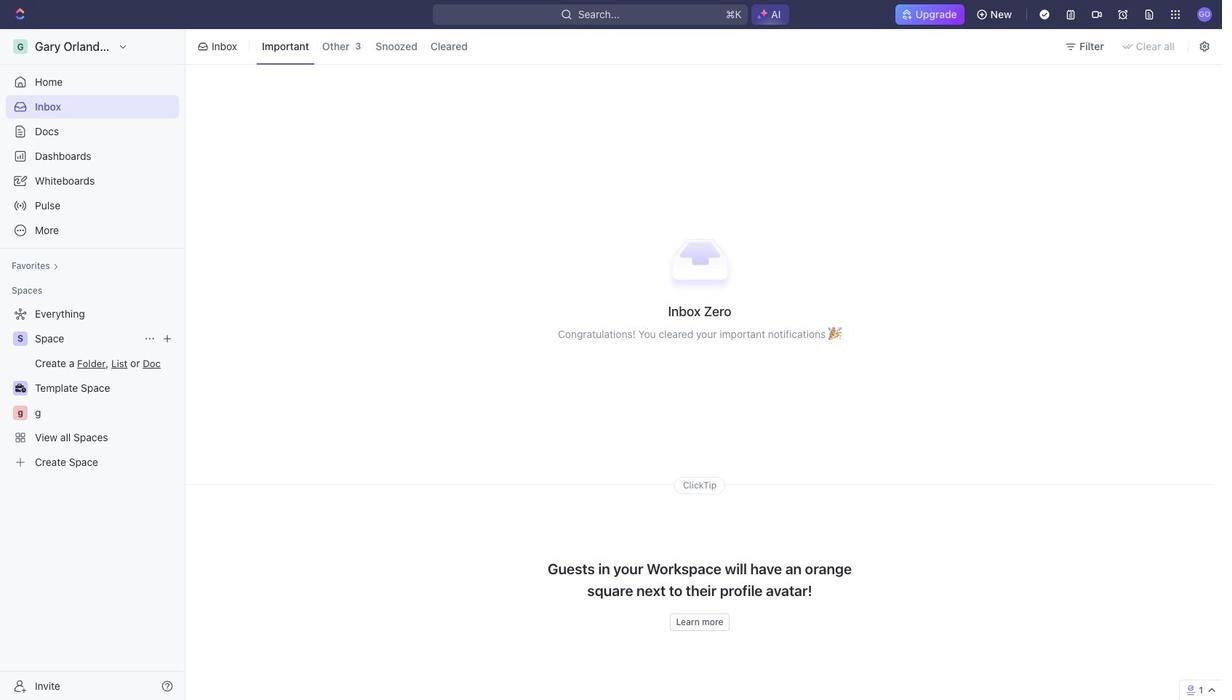 Task type: locate. For each thing, give the bounding box(es) containing it.
tab list
[[254, 26, 476, 67]]

space, , element
[[13, 332, 28, 346]]

gary orlando's workspace, , element
[[13, 39, 28, 54]]

tree inside sidebar navigation
[[6, 303, 179, 474]]

tree
[[6, 303, 179, 474]]

sidebar navigation
[[0, 29, 188, 701]]



Task type: describe. For each thing, give the bounding box(es) containing it.
g, , element
[[13, 406, 28, 421]]

business time image
[[15, 384, 26, 393]]



Task type: vqa. For each thing, say whether or not it's contained in the screenshot.
g, , element
yes



